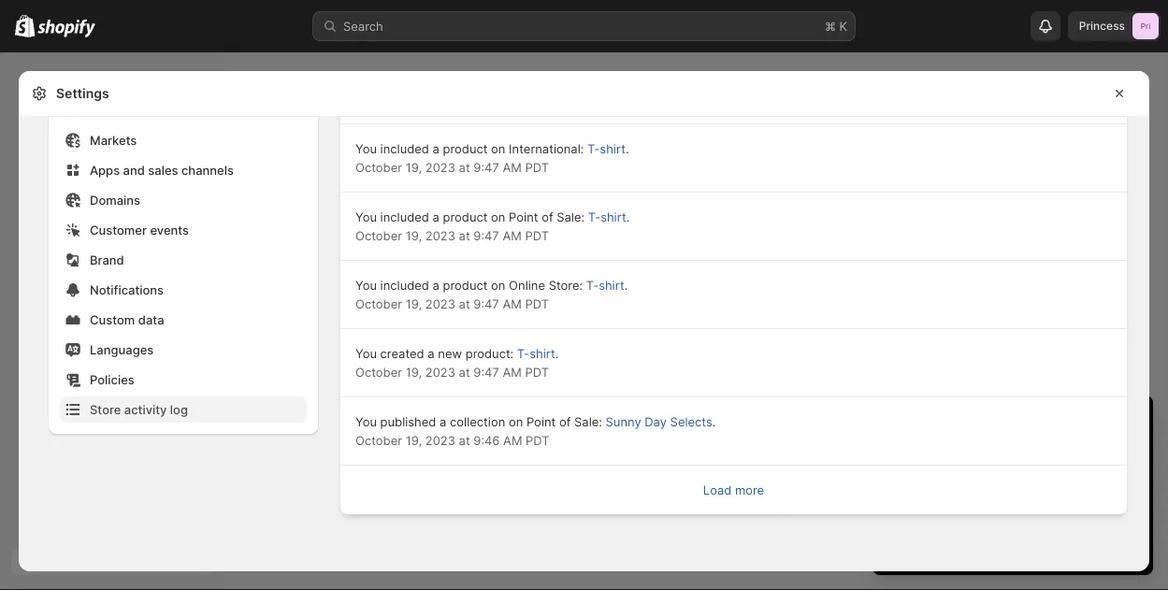 Task type: locate. For each thing, give the bounding box(es) containing it.
first
[[907, 465, 930, 480]]

your
[[1105, 484, 1130, 498]]

2023 inside you published a collection on point of sale: sunny day selects . october 19, 2023 at 9:46 am pdt
[[426, 433, 456, 448]]

pdt inside you included a product on online store: t-shirt . october 19, 2023 at 9:47 am pdt
[[525, 297, 549, 311]]

domains link
[[60, 187, 307, 213]]

19, inside you included a product on international: t-shirt . october 19, 2023 at 9:47 am pdt
[[406, 160, 422, 175]]

point down you included a product on international: t-shirt . october 19, 2023 at 9:47 am pdt
[[509, 210, 539, 224]]

a for 19,
[[433, 210, 440, 224]]

shirt inside you included a product on online store: t-shirt . october 19, 2023 at 9:47 am pdt
[[599, 278, 625, 292]]

3 you from the top
[[356, 278, 377, 292]]

of inside you published a collection on point of sale: sunny day selects . october 19, 2023 at 9:46 am pdt
[[560, 415, 571, 429]]

included
[[381, 141, 430, 156], [381, 210, 430, 224], [381, 278, 430, 292]]

2023 down published
[[426, 433, 456, 448]]

2 9:47 from the top
[[474, 228, 500, 243]]

1 you from the top
[[356, 141, 377, 156]]

1 vertical spatial of
[[560, 415, 571, 429]]

october
[[356, 160, 402, 175], [356, 228, 402, 243], [356, 297, 402, 311], [356, 365, 402, 380], [356, 433, 402, 448]]

of inside you included a product on point of sale: t-shirt . october 19, 2023 at 9:47 am pdt
[[542, 210, 554, 224]]

a inside you published a collection on point of sale: sunny day selects . october 19, 2023 at 9:46 am pdt
[[440, 415, 447, 429]]

5 at from the top
[[459, 433, 470, 448]]

you included a product on point of sale: t-shirt . october 19, 2023 at 9:47 am pdt
[[356, 210, 630, 243]]

2023 inside you created a new product: t-shirt . october 19, 2023 at 9:47 am pdt
[[426, 365, 456, 380]]

19,
[[406, 160, 422, 175], [406, 228, 422, 243], [406, 297, 422, 311], [406, 365, 422, 380], [406, 433, 422, 448]]

shopify image
[[15, 15, 35, 37], [38, 19, 96, 38]]

at up you included a product on point of sale: t-shirt . october 19, 2023 at 9:47 am pdt
[[459, 160, 470, 175]]

on for 9:47
[[491, 210, 506, 224]]

included inside you included a product on international: t-shirt . october 19, 2023 at 9:47 am pdt
[[381, 141, 430, 156]]

included for 2023
[[381, 141, 430, 156]]

1 at from the top
[[459, 160, 470, 175]]

customer events link
[[60, 217, 307, 243]]

t- inside you created a new product: t-shirt . october 19, 2023 at 9:47 am pdt
[[517, 346, 530, 361]]

store
[[90, 402, 121, 417]]

0 vertical spatial of
[[542, 210, 554, 224]]

at up new
[[459, 297, 470, 311]]

store activity log link
[[60, 397, 307, 423]]

at inside you created a new product: t-shirt . october 19, 2023 at 9:47 am pdt
[[459, 365, 470, 380]]

product inside you included a product on point of sale: t-shirt . october 19, 2023 at 9:47 am pdt
[[443, 210, 488, 224]]

19, inside you included a product on point of sale: t-shirt . october 19, 2023 at 9:47 am pdt
[[406, 228, 422, 243]]

princess image
[[1133, 13, 1160, 39]]

policies link
[[60, 367, 307, 393]]

a inside you included a product on point of sale: t-shirt . october 19, 2023 at 9:47 am pdt
[[433, 210, 440, 224]]

point inside you included a product on point of sale: t-shirt . october 19, 2023 at 9:47 am pdt
[[509, 210, 539, 224]]

sale: inside you published a collection on point of sale: sunny day selects . october 19, 2023 at 9:46 am pdt
[[575, 415, 603, 429]]

on left online
[[491, 278, 506, 292]]

a inside you included a product on international: t-shirt . october 19, 2023 at 9:47 am pdt
[[433, 141, 440, 156]]

am down product:
[[503, 365, 522, 380]]

point
[[509, 210, 539, 224], [527, 415, 556, 429]]

2 at from the top
[[459, 228, 470, 243]]

you inside you published a collection on point of sale: sunny day selects . october 19, 2023 at 9:46 am pdt
[[356, 415, 377, 429]]

t-shirt link for sale:
[[588, 210, 627, 224]]

included for october
[[381, 210, 430, 224]]

19, inside you published a collection on point of sale: sunny day selects . october 19, 2023 at 9:46 am pdt
[[406, 433, 422, 448]]

am up online
[[503, 228, 522, 243]]

at up you included a product on online store: t-shirt . october 19, 2023 at 9:47 am pdt
[[459, 228, 470, 243]]

. inside you included a product on international: t-shirt . october 19, 2023 at 9:47 am pdt
[[626, 141, 629, 156]]

1 2023 from the top
[[426, 160, 456, 175]]

and inside apps and sales channels link
[[123, 163, 145, 177]]

a inside you included a product on online store: t-shirt . october 19, 2023 at 9:47 am pdt
[[433, 278, 440, 292]]

apps and sales channels
[[90, 163, 234, 177]]

sale: up store: on the left of page
[[557, 210, 585, 224]]

2 included from the top
[[381, 210, 430, 224]]

0 horizontal spatial of
[[542, 210, 554, 224]]

you for you published a collection on point of sale: sunny day selects . october 19, 2023 at 9:46 am pdt
[[356, 415, 377, 429]]

am inside you created a new product: t-shirt . october 19, 2023 at 9:47 am pdt
[[503, 365, 522, 380]]

on
[[491, 141, 506, 156], [491, 210, 506, 224], [491, 278, 506, 292], [509, 415, 523, 429]]

t-
[[588, 141, 600, 156], [588, 210, 601, 224], [587, 278, 599, 292], [517, 346, 530, 361]]

apps
[[90, 163, 120, 177]]

t- inside you included a product on online store: t-shirt . october 19, 2023 at 9:47 am pdt
[[587, 278, 599, 292]]

and
[[123, 163, 145, 177], [978, 503, 999, 517]]

a
[[433, 141, 440, 156], [433, 210, 440, 224], [433, 278, 440, 292], [428, 346, 435, 361], [440, 415, 447, 429]]

3 9:47 from the top
[[474, 297, 500, 311]]

pdt down online
[[525, 297, 549, 311]]

notifications
[[90, 283, 164, 297]]

3 included from the top
[[381, 278, 430, 292]]

on right "collection"
[[509, 415, 523, 429]]

markets link
[[60, 127, 307, 153]]

at inside you published a collection on point of sale: sunny day selects . october 19, 2023 at 9:46 am pdt
[[459, 433, 470, 448]]

0 vertical spatial included
[[381, 141, 430, 156]]

am inside you included a product on international: t-shirt . october 19, 2023 at 9:47 am pdt
[[503, 160, 522, 175]]

2023
[[426, 160, 456, 175], [426, 228, 456, 243], [426, 297, 456, 311], [426, 365, 456, 380], [426, 433, 456, 448]]

you inside you included a product on point of sale: t-shirt . october 19, 2023 at 9:47 am pdt
[[356, 210, 377, 224]]

you
[[356, 141, 377, 156], [356, 210, 377, 224], [356, 278, 377, 292], [356, 346, 377, 361], [356, 415, 377, 429]]

5 october from the top
[[356, 433, 402, 448]]

you included a product on international: t-shirt . october 19, 2023 at 9:47 am pdt
[[356, 141, 629, 175]]

point inside you published a collection on point of sale: sunny day selects . october 19, 2023 at 9:46 am pdt
[[527, 415, 556, 429]]

9:47 up you included a product on point of sale: t-shirt . october 19, 2023 at 9:47 am pdt
[[474, 160, 500, 175]]

day
[[645, 415, 667, 429]]

t-shirt link for shirt
[[588, 141, 626, 156]]

product
[[443, 141, 488, 156], [443, 210, 488, 224], [443, 278, 488, 292]]

pdt down international:
[[525, 160, 549, 175]]

notifications link
[[60, 277, 307, 303]]

1 horizontal spatial of
[[560, 415, 571, 429]]

at
[[459, 160, 470, 175], [459, 228, 470, 243], [459, 297, 470, 311], [459, 365, 470, 380], [459, 433, 470, 448]]

you for you included a product on online store: t-shirt . october 19, 2023 at 9:47 am pdt
[[356, 278, 377, 292]]

pdt up you published a collection on point of sale: sunny day selects . october 19, 2023 at 9:46 am pdt
[[525, 365, 549, 380]]

of
[[542, 210, 554, 224], [560, 415, 571, 429]]

.
[[626, 141, 629, 156], [627, 210, 630, 224], [625, 278, 628, 292], [556, 346, 559, 361], [713, 415, 716, 429]]

2023 up you included a product on point of sale: t-shirt . october 19, 2023 at 9:47 am pdt
[[426, 160, 456, 175]]

a inside you created a new product: t-shirt . october 19, 2023 at 9:47 am pdt
[[428, 346, 435, 361]]

product inside you included a product on online store: t-shirt . october 19, 2023 at 9:47 am pdt
[[443, 278, 488, 292]]

3 2023 from the top
[[426, 297, 456, 311]]

1 19, from the top
[[406, 160, 422, 175]]

a for 9:47
[[428, 346, 435, 361]]

am down online
[[503, 297, 522, 311]]

t-shirt link for .
[[517, 346, 556, 361]]

you included a product on online store: t-shirt . october 19, 2023 at 9:47 am pdt
[[356, 278, 628, 311]]

events
[[150, 223, 189, 237]]

product down you included a product on international: t-shirt . october 19, 2023 at 9:47 am pdt
[[443, 210, 488, 224]]

1 vertical spatial and
[[978, 503, 999, 517]]

0 horizontal spatial and
[[123, 163, 145, 177]]

am right "9:46"
[[504, 433, 523, 448]]

on inside you published a collection on point of sale: sunny day selects . october 19, 2023 at 9:46 am pdt
[[509, 415, 523, 429]]

. inside you published a collection on point of sale: sunny day selects . october 19, 2023 at 9:46 am pdt
[[713, 415, 716, 429]]

1 vertical spatial included
[[381, 210, 430, 224]]

included inside you included a product on point of sale: t-shirt . october 19, 2023 at 9:47 am pdt
[[381, 210, 430, 224]]

channels
[[182, 163, 234, 177]]

you inside you included a product on online store: t-shirt . october 19, 2023 at 9:47 am pdt
[[356, 278, 377, 292]]

. inside you included a product on online store: t-shirt . october 19, 2023 at 9:47 am pdt
[[625, 278, 628, 292]]

languages
[[90, 343, 154, 357]]

1 vertical spatial product
[[443, 210, 488, 224]]

product for 2023
[[443, 210, 488, 224]]

3 product from the top
[[443, 278, 488, 292]]

on inside you included a product on point of sale: t-shirt . october 19, 2023 at 9:47 am pdt
[[491, 210, 506, 224]]

customer events
[[90, 223, 189, 237]]

policies
[[90, 373, 135, 387]]

t- inside you included a product on point of sale: t-shirt . october 19, 2023 at 9:47 am pdt
[[588, 210, 601, 224]]

9:47
[[474, 160, 500, 175], [474, 228, 500, 243], [474, 297, 500, 311], [474, 365, 500, 380]]

4 you from the top
[[356, 346, 377, 361]]

1 horizontal spatial and
[[978, 503, 999, 517]]

3 19, from the top
[[406, 297, 422, 311]]

pdt
[[525, 160, 549, 175], [525, 228, 549, 243], [525, 297, 549, 311], [525, 365, 549, 380], [526, 433, 550, 448]]

am down international:
[[503, 160, 522, 175]]

2 vertical spatial included
[[381, 278, 430, 292]]

international:
[[509, 141, 584, 156]]

0 vertical spatial and
[[123, 163, 145, 177]]

sale: for t-
[[557, 210, 585, 224]]

sale: inside you included a product on point of sale: t-shirt . october 19, 2023 at 9:47 am pdt
[[557, 210, 585, 224]]

9:47 inside you included a product on international: t-shirt . october 19, 2023 at 9:47 am pdt
[[474, 160, 500, 175]]

sunny
[[606, 415, 642, 429]]

shirt
[[600, 141, 626, 156], [601, 210, 627, 224], [599, 278, 625, 292], [530, 346, 556, 361]]

markets
[[90, 133, 137, 147]]

2023 inside you included a product on online store: t-shirt . october 19, 2023 at 9:47 am pdt
[[426, 297, 456, 311]]

sale:
[[557, 210, 585, 224], [575, 415, 603, 429]]

1 vertical spatial point
[[527, 415, 556, 429]]

2 october from the top
[[356, 228, 402, 243]]

5 you from the top
[[356, 415, 377, 429]]

2 vertical spatial product
[[443, 278, 488, 292]]

4 19, from the top
[[406, 365, 422, 380]]

pdt up online
[[525, 228, 549, 243]]

product inside you included a product on international: t-shirt . october 19, 2023 at 9:47 am pdt
[[443, 141, 488, 156]]

9:46
[[474, 433, 500, 448]]

selects
[[671, 415, 713, 429]]

you for you created a new product: t-shirt . october 19, 2023 at 9:47 am pdt
[[356, 346, 377, 361]]

product:
[[466, 346, 514, 361]]

1 horizontal spatial shopify image
[[38, 19, 96, 38]]

sale: left sunny
[[575, 415, 603, 429]]

you for you included a product on point of sale: t-shirt . october 19, 2023 at 9:47 am pdt
[[356, 210, 377, 224]]

more
[[736, 483, 765, 497]]

4 9:47 from the top
[[474, 365, 500, 380]]

2 19, from the top
[[406, 228, 422, 243]]

of down international:
[[542, 210, 554, 224]]

for
[[991, 465, 1006, 480]]

9:47 down product:
[[474, 365, 500, 380]]

pdt right "9:46"
[[526, 433, 550, 448]]

4 2023 from the top
[[426, 365, 456, 380]]

2 product from the top
[[443, 210, 488, 224]]

activity
[[124, 402, 167, 417]]

on down you included a product on international: t-shirt . october 19, 2023 at 9:47 am pdt
[[491, 210, 506, 224]]

on inside you included a product on international: t-shirt . october 19, 2023 at 9:47 am pdt
[[491, 141, 506, 156]]

0 vertical spatial sale:
[[557, 210, 585, 224]]

and right apps
[[123, 163, 145, 177]]

3 october from the top
[[356, 297, 402, 311]]

2023 up you included a product on online store: t-shirt . october 19, 2023 at 9:47 am pdt
[[426, 228, 456, 243]]

2023 up new
[[426, 297, 456, 311]]

2 2023 from the top
[[426, 228, 456, 243]]

4 october from the top
[[356, 365, 402, 380]]

t-shirt link
[[588, 141, 626, 156], [588, 210, 627, 224], [587, 278, 625, 292], [517, 346, 556, 361]]

5 19, from the top
[[406, 433, 422, 448]]

of left sunny
[[560, 415, 571, 429]]

1 9:47 from the top
[[474, 160, 500, 175]]

data
[[138, 313, 164, 327]]

you inside you created a new product: t-shirt . october 19, 2023 at 9:47 am pdt
[[356, 346, 377, 361]]

1 included from the top
[[381, 141, 430, 156]]

0 vertical spatial point
[[509, 210, 539, 224]]

2 you from the top
[[356, 210, 377, 224]]

october inside you included a product on point of sale: t-shirt . october 19, 2023 at 9:47 am pdt
[[356, 228, 402, 243]]

included inside you included a product on online store: t-shirt . october 19, 2023 at 9:47 am pdt
[[381, 278, 430, 292]]

1 product from the top
[[443, 141, 488, 156]]

product left international:
[[443, 141, 488, 156]]

5 2023 from the top
[[426, 433, 456, 448]]

first 3 months for $1/month to customize your online store and add bonus features
[[907, 465, 1130, 517]]

1 vertical spatial sale:
[[575, 415, 603, 429]]

3 at from the top
[[459, 297, 470, 311]]

pdt inside you published a collection on point of sale: sunny day selects . october 19, 2023 at 9:46 am pdt
[[526, 433, 550, 448]]

at left "9:46"
[[459, 433, 470, 448]]

on inside you included a product on online store: t-shirt . october 19, 2023 at 9:47 am pdt
[[491, 278, 506, 292]]

2023 down new
[[426, 365, 456, 380]]

at inside you included a product on point of sale: t-shirt . october 19, 2023 at 9:47 am pdt
[[459, 228, 470, 243]]

am
[[503, 160, 522, 175], [503, 228, 522, 243], [503, 297, 522, 311], [503, 365, 522, 380], [504, 433, 523, 448]]

1 october from the top
[[356, 160, 402, 175]]

bonus
[[1028, 503, 1063, 517]]

at down new
[[459, 365, 470, 380]]

product left online
[[443, 278, 488, 292]]

0 vertical spatial product
[[443, 141, 488, 156]]

4 at from the top
[[459, 365, 470, 380]]

shirt inside you included a product on point of sale: t-shirt . october 19, 2023 at 9:47 am pdt
[[601, 210, 627, 224]]

9:47 up product:
[[474, 297, 500, 311]]

on left international:
[[491, 141, 506, 156]]

9:47 up you included a product on online store: t-shirt . october 19, 2023 at 9:47 am pdt
[[474, 228, 500, 243]]

t- inside you included a product on international: t-shirt . october 19, 2023 at 9:47 am pdt
[[588, 141, 600, 156]]

point right "collection"
[[527, 415, 556, 429]]

you inside you included a product on international: t-shirt . october 19, 2023 at 9:47 am pdt
[[356, 141, 377, 156]]

and left add
[[978, 503, 999, 517]]

dialog
[[1158, 71, 1169, 572]]



Task type: vqa. For each thing, say whether or not it's contained in the screenshot.


Task type: describe. For each thing, give the bounding box(es) containing it.
features
[[1067, 503, 1114, 517]]

0 horizontal spatial shopify image
[[15, 15, 35, 37]]

a for october
[[440, 415, 447, 429]]

2023 inside you included a product on international: t-shirt . october 19, 2023 at 9:47 am pdt
[[426, 160, 456, 175]]

you created a new product: t-shirt . october 19, 2023 at 9:47 am pdt
[[356, 346, 559, 380]]

at inside you included a product on online store: t-shirt . october 19, 2023 at 9:47 am pdt
[[459, 297, 470, 311]]

2023 inside you included a product on point of sale: t-shirt . october 19, 2023 at 9:47 am pdt
[[426, 228, 456, 243]]

9:47 inside you created a new product: t-shirt . october 19, 2023 at 9:47 am pdt
[[474, 365, 500, 380]]

apps and sales channels link
[[60, 157, 307, 183]]

sale: for sunny
[[575, 415, 603, 429]]

load
[[704, 483, 732, 497]]

am inside you published a collection on point of sale: sunny day selects . october 19, 2023 at 9:46 am pdt
[[504, 433, 523, 448]]

you published a collection on point of sale: sunny day selects . october 19, 2023 at 9:46 am pdt
[[356, 415, 716, 448]]

domains
[[90, 193, 140, 207]]

at inside you included a product on international: t-shirt . october 19, 2023 at 9:47 am pdt
[[459, 160, 470, 175]]

to
[[1028, 484, 1039, 498]]

online
[[509, 278, 546, 292]]

october inside you included a product on international: t-shirt . october 19, 2023 at 9:47 am pdt
[[356, 160, 402, 175]]

product for at
[[443, 278, 488, 292]]

you for you included a product on international: t-shirt . october 19, 2023 at 9:47 am pdt
[[356, 141, 377, 156]]

19, inside you included a product on online store: t-shirt . october 19, 2023 at 9:47 am pdt
[[406, 297, 422, 311]]

custom data
[[90, 313, 164, 327]]

published
[[381, 415, 437, 429]]

. inside you included a product on point of sale: t-shirt . october 19, 2023 at 9:47 am pdt
[[627, 210, 630, 224]]

9:47 inside you included a product on point of sale: t-shirt . october 19, 2023 at 9:47 am pdt
[[474, 228, 500, 243]]

load more button
[[692, 477, 776, 504]]

new
[[438, 346, 462, 361]]

settings
[[56, 86, 109, 102]]

3
[[933, 465, 941, 480]]

pdt inside you created a new product: t-shirt . october 19, 2023 at 9:47 am pdt
[[525, 365, 549, 380]]

sales
[[148, 163, 178, 177]]

custom
[[90, 313, 135, 327]]

shirt inside you created a new product: t-shirt . october 19, 2023 at 9:47 am pdt
[[530, 346, 556, 361]]

brand
[[90, 253, 124, 267]]

settings dialog
[[19, 0, 1150, 572]]

point for am
[[527, 415, 556, 429]]

on for am
[[491, 278, 506, 292]]

. inside you created a new product: t-shirt . october 19, 2023 at 9:47 am pdt
[[556, 346, 559, 361]]

t-shirt link for t-
[[587, 278, 625, 292]]

october inside you created a new product: t-shirt . october 19, 2023 at 9:47 am pdt
[[356, 365, 402, 380]]

am inside you included a product on point of sale: t-shirt . october 19, 2023 at 9:47 am pdt
[[503, 228, 522, 243]]

sunny day selects link
[[606, 415, 713, 429]]

store:
[[549, 278, 583, 292]]

pdt inside you included a product on international: t-shirt . october 19, 2023 at 9:47 am pdt
[[525, 160, 549, 175]]

customize
[[1043, 484, 1101, 498]]

on for at
[[509, 415, 523, 429]]

brand link
[[60, 247, 307, 273]]

search
[[343, 19, 384, 33]]

product for 9:47
[[443, 141, 488, 156]]

and inside first 3 months for $1/month to customize your online store and add bonus features
[[978, 503, 999, 517]]

customer
[[90, 223, 147, 237]]

princess
[[1080, 19, 1126, 33]]

created
[[381, 346, 425, 361]]

collection
[[450, 415, 506, 429]]

months
[[944, 465, 987, 480]]

languages link
[[60, 337, 307, 363]]

point for pdt
[[509, 210, 539, 224]]

log
[[170, 402, 188, 417]]

shirt inside you included a product on international: t-shirt . october 19, 2023 at 9:47 am pdt
[[600, 141, 626, 156]]

a for 2023
[[433, 278, 440, 292]]

october inside you included a product on online store: t-shirt . october 19, 2023 at 9:47 am pdt
[[356, 297, 402, 311]]

store activity log
[[90, 402, 188, 417]]

of for october 19, 2023 at 9:47 am pdt
[[542, 210, 554, 224]]

load more
[[704, 483, 765, 497]]

add
[[1002, 503, 1024, 517]]

on for pdt
[[491, 141, 506, 156]]

included for 19,
[[381, 278, 430, 292]]

october inside you published a collection on point of sale: sunny day selects . october 19, 2023 at 9:46 am pdt
[[356, 433, 402, 448]]

⌘
[[825, 19, 837, 33]]

pdt inside you included a product on point of sale: t-shirt . october 19, 2023 at 9:47 am pdt
[[525, 228, 549, 243]]

of for october 19, 2023 at 9:46 am pdt
[[560, 415, 571, 429]]

online
[[907, 503, 941, 517]]

k
[[840, 19, 848, 33]]

19, inside you created a new product: t-shirt . october 19, 2023 at 9:47 am pdt
[[406, 365, 422, 380]]

store
[[945, 503, 974, 517]]

⌘ k
[[825, 19, 848, 33]]

a for at
[[433, 141, 440, 156]]

9:47 inside you included a product on online store: t-shirt . october 19, 2023 at 9:47 am pdt
[[474, 297, 500, 311]]

custom data link
[[60, 307, 307, 333]]

$1/month
[[1010, 465, 1064, 480]]

am inside you included a product on online store: t-shirt . october 19, 2023 at 9:47 am pdt
[[503, 297, 522, 311]]



